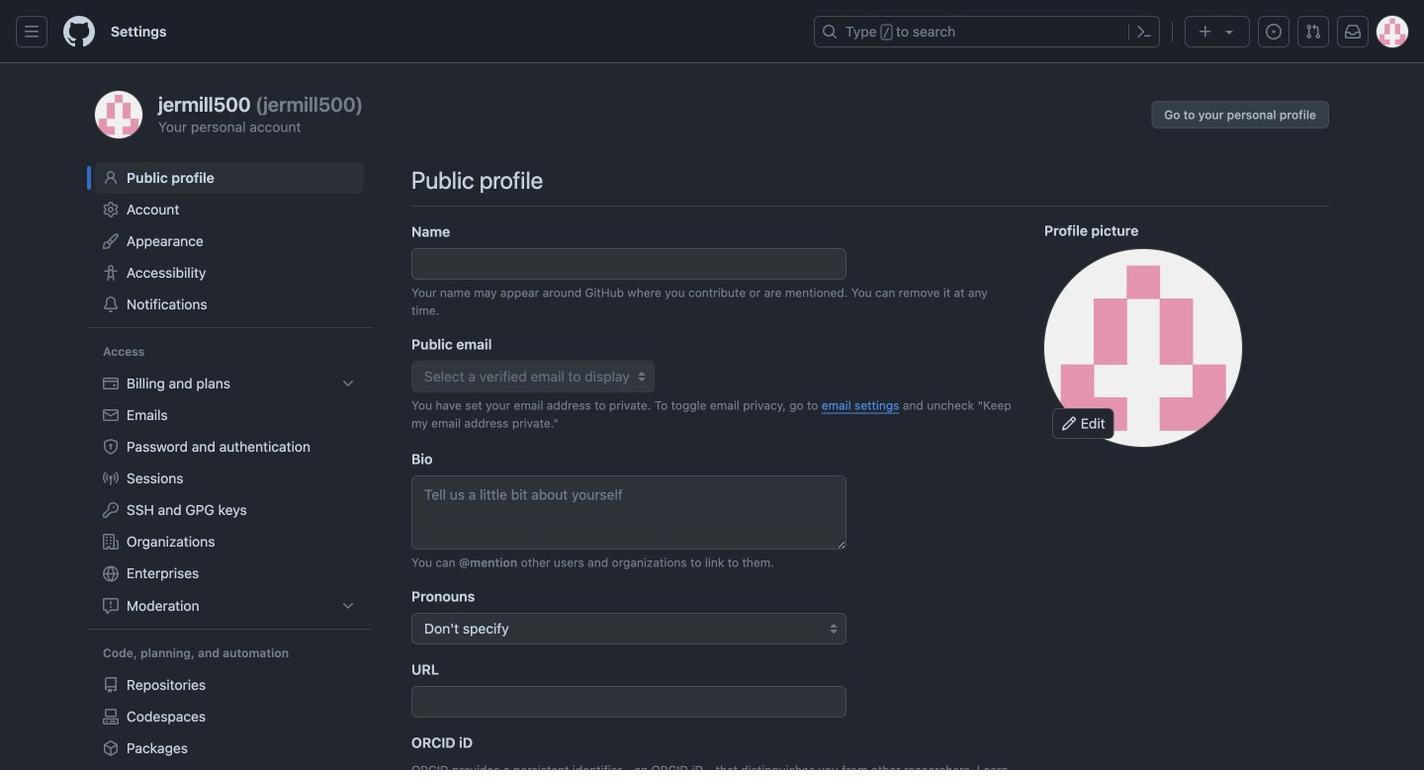 Task type: locate. For each thing, give the bounding box(es) containing it.
list
[[95, 368, 364, 622], [95, 669, 364, 770]]

git pull request image
[[1305, 24, 1321, 40]]

notifications image
[[1345, 24, 1361, 40]]

None text field
[[411, 248, 847, 280], [411, 686, 847, 718], [411, 248, 847, 280], [411, 686, 847, 718]]

organization image
[[103, 534, 119, 550]]

shield lock image
[[103, 439, 119, 455]]

1 vertical spatial list
[[95, 669, 364, 770]]

1 list from the top
[[95, 368, 364, 622]]

triangle down image
[[1221, 24, 1237, 40]]

globe image
[[103, 566, 119, 582]]

key image
[[103, 502, 119, 518]]

codespaces image
[[103, 709, 119, 725]]

0 vertical spatial list
[[95, 368, 364, 622]]

pencil image
[[1061, 416, 1077, 432]]

@jermill500 image
[[95, 91, 142, 138]]



Task type: vqa. For each thing, say whether or not it's contained in the screenshot.
@johnsmith43233's in the 'link'
no



Task type: describe. For each thing, give the bounding box(es) containing it.
mail image
[[103, 407, 119, 423]]

broadcast image
[[103, 471, 119, 487]]

person image
[[103, 170, 119, 186]]

repo image
[[103, 677, 119, 693]]

paintbrush image
[[103, 233, 119, 249]]

@jermill500 image
[[1044, 249, 1242, 447]]

Tell us a little bit about yourself text field
[[411, 476, 847, 550]]

homepage image
[[63, 16, 95, 47]]

package image
[[103, 741, 119, 757]]

accessibility image
[[103, 265, 119, 281]]

gear image
[[103, 202, 119, 218]]

bell image
[[103, 297, 119, 313]]

2 list from the top
[[95, 669, 364, 770]]

issue opened image
[[1266, 24, 1282, 40]]

command palette image
[[1136, 24, 1152, 40]]

plus image
[[1198, 24, 1213, 40]]



